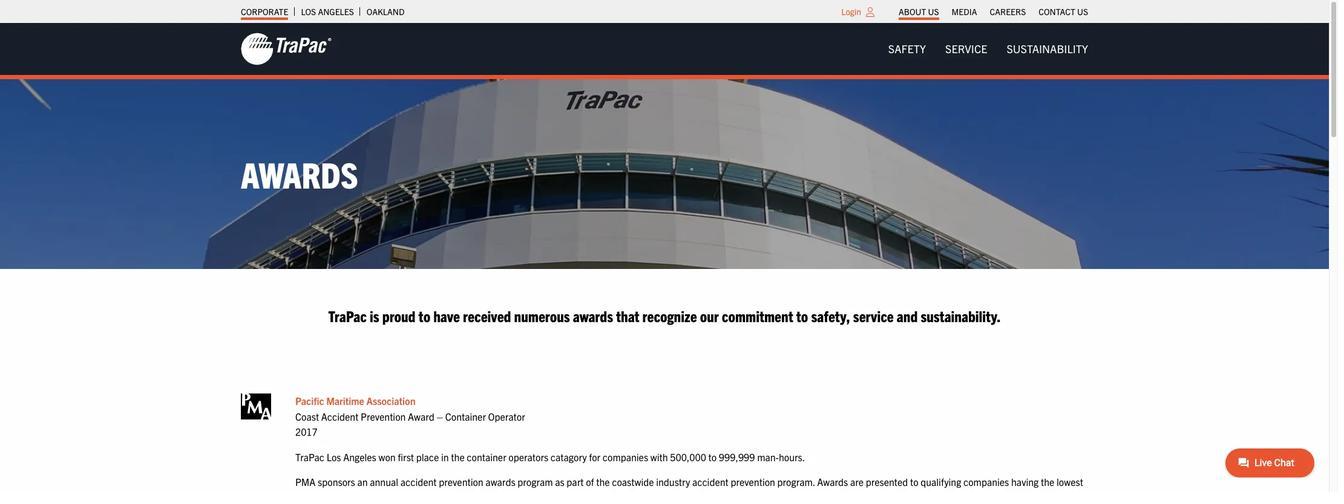 Task type: locate. For each thing, give the bounding box(es) containing it.
program.
[[777, 476, 815, 489]]

angeles
[[318, 6, 354, 17], [343, 451, 376, 463]]

0 horizontal spatial accident
[[400, 476, 437, 489]]

sustainability
[[1007, 42, 1088, 56]]

prevention down man-
[[731, 476, 775, 489]]

within
[[450, 492, 475, 493]]

catagory
[[551, 451, 587, 463]]

1 horizontal spatial companies
[[963, 476, 1009, 489]]

operators
[[509, 451, 548, 463]]

1 accident from the left
[[400, 476, 437, 489]]

group.
[[601, 492, 627, 493]]

1 vertical spatial menu bar
[[879, 37, 1098, 61]]

trapac
[[328, 306, 367, 325], [295, 451, 324, 463]]

the
[[451, 451, 465, 463], [596, 476, 610, 489], [1041, 476, 1054, 489]]

0 horizontal spatial us
[[928, 6, 939, 17]]

menu bar down careers at the top right of page
[[879, 37, 1098, 61]]

1 horizontal spatial los
[[327, 451, 341, 463]]

los
[[301, 6, 316, 17], [327, 451, 341, 463]]

corporate link
[[241, 3, 288, 20]]

0 vertical spatial menu bar
[[892, 3, 1094, 20]]

0 vertical spatial angeles
[[318, 6, 354, 17]]

corporate
[[241, 6, 288, 17]]

1 horizontal spatial trapac
[[328, 306, 367, 325]]

and
[[897, 306, 918, 325], [583, 492, 598, 493]]

1 prevention from the left
[[439, 476, 483, 489]]

the left lowest
[[1041, 476, 1054, 489]]

1 vertical spatial companies
[[963, 476, 1009, 489]]

won
[[379, 451, 396, 463]]

to
[[419, 306, 430, 325], [796, 306, 808, 325], [708, 451, 717, 463], [910, 476, 918, 489]]

0 horizontal spatial and
[[583, 492, 598, 493]]

first
[[398, 451, 414, 463]]

trapac for awards
[[328, 306, 367, 325]]

los up sponsors
[[327, 451, 341, 463]]

1 vertical spatial and
[[583, 492, 598, 493]]

companies left having
[[963, 476, 1009, 489]]

prevention up within at the bottom left of page
[[439, 476, 483, 489]]

accident up incidence on the bottom left
[[400, 476, 437, 489]]

0 vertical spatial trapac
[[328, 306, 367, 325]]

trapac for 2017
[[295, 451, 324, 463]]

menu bar
[[892, 3, 1094, 20], [879, 37, 1098, 61]]

companies inside pma sponsors an annual accident prevention awards program as part of the coastwide industry accident prevention program. awards are presented to qualifying companies having the lowest lost-time injury/illness incidence rate within their respective category and group.
[[963, 476, 1009, 489]]

trapac is proud to have received numerous awards that recognize our commitment to safety, service and sustainability. main content
[[229, 305, 1100, 493]]

accident
[[400, 476, 437, 489], [692, 476, 728, 489]]

awards
[[573, 306, 613, 325], [486, 476, 515, 489]]

media link
[[952, 3, 977, 20]]

1 horizontal spatial and
[[897, 306, 918, 325]]

and inside pma sponsors an annual accident prevention awards program as part of the coastwide industry accident prevention program. awards are presented to qualifying companies having the lowest lost-time injury/illness incidence rate within their respective category and group.
[[583, 492, 598, 493]]

0 vertical spatial and
[[897, 306, 918, 325]]

0 vertical spatial los
[[301, 6, 316, 17]]

los up corporate image at top left
[[301, 6, 316, 17]]

oakland link
[[367, 3, 405, 20]]

0 horizontal spatial prevention
[[439, 476, 483, 489]]

login
[[841, 6, 861, 17]]

to left have
[[419, 306, 430, 325]]

awards left the that
[[573, 306, 613, 325]]

and down of
[[583, 492, 598, 493]]

an
[[357, 476, 368, 489]]

operator
[[488, 411, 525, 423]]

program
[[518, 476, 553, 489]]

1 vertical spatial los
[[327, 451, 341, 463]]

0 horizontal spatial companies
[[603, 451, 648, 463]]

angeles up an
[[343, 451, 376, 463]]

awards inside pma sponsors an annual accident prevention awards program as part of the coastwide industry accident prevention program. awards are presented to qualifying companies having the lowest lost-time injury/illness incidence rate within their respective category and group.
[[486, 476, 515, 489]]

2 us from the left
[[1077, 6, 1088, 17]]

1 vertical spatial angeles
[[343, 451, 376, 463]]

los angeles link
[[301, 3, 354, 20]]

2 prevention from the left
[[731, 476, 775, 489]]

los angeles
[[301, 6, 354, 17]]

are
[[850, 476, 864, 489]]

1 us from the left
[[928, 6, 939, 17]]

companies
[[603, 451, 648, 463], [963, 476, 1009, 489]]

0 horizontal spatial awards
[[486, 476, 515, 489]]

pma
[[295, 476, 316, 489]]

received
[[463, 306, 511, 325]]

recognize
[[642, 306, 697, 325]]

1 horizontal spatial us
[[1077, 6, 1088, 17]]

0 vertical spatial awards
[[573, 306, 613, 325]]

prevention
[[439, 476, 483, 489], [731, 476, 775, 489]]

have
[[433, 306, 460, 325]]

contact us
[[1039, 6, 1088, 17]]

500,000
[[670, 451, 706, 463]]

0 vertical spatial awards
[[241, 152, 358, 196]]

us right contact
[[1077, 6, 1088, 17]]

pacific
[[295, 395, 324, 407]]

is
[[370, 306, 379, 325]]

to left "qualifying"
[[910, 476, 918, 489]]

menu bar up service
[[892, 3, 1094, 20]]

us right about
[[928, 6, 939, 17]]

to inside pma sponsors an annual accident prevention awards program as part of the coastwide industry accident prevention program. awards are presented to qualifying companies having the lowest lost-time injury/illness incidence rate within their respective category and group.
[[910, 476, 918, 489]]

about us link
[[899, 3, 939, 20]]

trapac left is
[[328, 306, 367, 325]]

sustainability.
[[921, 306, 1001, 325]]

companies up coastwide
[[603, 451, 648, 463]]

0 horizontal spatial los
[[301, 6, 316, 17]]

container
[[467, 451, 506, 463]]

numerous
[[514, 306, 570, 325]]

1 horizontal spatial prevention
[[731, 476, 775, 489]]

that
[[616, 306, 639, 325]]

login link
[[841, 6, 861, 17]]

1 vertical spatial awards
[[817, 476, 848, 489]]

us
[[928, 6, 939, 17], [1077, 6, 1088, 17]]

and right service
[[897, 306, 918, 325]]

1 horizontal spatial awards
[[817, 476, 848, 489]]

0 vertical spatial companies
[[603, 451, 648, 463]]

proud
[[382, 306, 415, 325]]

0 horizontal spatial trapac
[[295, 451, 324, 463]]

menu bar containing safety
[[879, 37, 1098, 61]]

1 vertical spatial trapac
[[295, 451, 324, 463]]

1 vertical spatial awards
[[486, 476, 515, 489]]

us for about us
[[928, 6, 939, 17]]

service link
[[936, 37, 997, 61]]

awards
[[241, 152, 358, 196], [817, 476, 848, 489]]

injury/illness
[[334, 492, 386, 493]]

contact
[[1039, 6, 1075, 17]]

accident
[[321, 411, 358, 423]]

accident down 500,000
[[692, 476, 728, 489]]

trapac down 2017
[[295, 451, 324, 463]]

awards up their
[[486, 476, 515, 489]]

angeles left oakland link
[[318, 6, 354, 17]]

to left 'safety,'
[[796, 306, 808, 325]]

the right of
[[596, 476, 610, 489]]

1 horizontal spatial accident
[[692, 476, 728, 489]]

0 horizontal spatial the
[[451, 451, 465, 463]]

the right 'in'
[[451, 451, 465, 463]]

us for contact us
[[1077, 6, 1088, 17]]

time
[[313, 492, 332, 493]]

our
[[700, 306, 719, 325]]



Task type: describe. For each thing, give the bounding box(es) containing it.
prevention
[[361, 411, 406, 423]]

safety
[[888, 42, 926, 56]]

sponsors
[[318, 476, 355, 489]]

careers
[[990, 6, 1026, 17]]

service
[[853, 306, 894, 325]]

container
[[445, 411, 486, 423]]

2017
[[295, 426, 318, 438]]

in
[[441, 451, 449, 463]]

2 horizontal spatial the
[[1041, 476, 1054, 489]]

pma sponsors an annual accident prevention awards program as part of the coastwide industry accident prevention program. awards are presented to qualifying companies having the lowest lost-time injury/illness incidence rate within their respective category and group.
[[295, 476, 1083, 493]]

award
[[408, 411, 434, 423]]

–
[[437, 411, 443, 423]]

about
[[899, 6, 926, 17]]

category
[[544, 492, 580, 493]]

safety link
[[879, 37, 936, 61]]

rate
[[431, 492, 448, 493]]

1 horizontal spatial the
[[596, 476, 610, 489]]

coast
[[295, 411, 319, 423]]

hours.
[[779, 451, 805, 463]]

oakland
[[367, 6, 405, 17]]

careers link
[[990, 3, 1026, 20]]

as
[[555, 476, 564, 489]]

los inside 'trapac is proud to have received numerous awards that recognize our commitment to safety, service and sustainability.' 'main content'
[[327, 451, 341, 463]]

corporate image
[[241, 32, 332, 66]]

pacific maritime association coast accident prevention award – container operator 2017
[[295, 395, 525, 438]]

association
[[366, 395, 415, 407]]

contact us link
[[1039, 3, 1088, 20]]

angeles inside 'trapac is proud to have received numerous awards that recognize our commitment to safety, service and sustainability.' 'main content'
[[343, 451, 376, 463]]

industry
[[656, 476, 690, 489]]

coastwide
[[612, 476, 654, 489]]

0 horizontal spatial awards
[[241, 152, 358, 196]]

qualifying
[[921, 476, 961, 489]]

place
[[416, 451, 439, 463]]

incidence
[[388, 492, 429, 493]]

999,999
[[719, 451, 755, 463]]

media
[[952, 6, 977, 17]]

for
[[589, 451, 600, 463]]

their
[[477, 492, 497, 493]]

lowest
[[1057, 476, 1083, 489]]

menu bar containing about us
[[892, 3, 1094, 20]]

2 accident from the left
[[692, 476, 728, 489]]

service
[[945, 42, 987, 56]]

having
[[1011, 476, 1039, 489]]

about us
[[899, 6, 939, 17]]

man-
[[757, 451, 779, 463]]

respective
[[499, 492, 542, 493]]

awards inside pma sponsors an annual accident prevention awards program as part of the coastwide industry accident prevention program. awards are presented to qualifying companies having the lowest lost-time injury/illness incidence rate within their respective category and group.
[[817, 476, 848, 489]]

of
[[586, 476, 594, 489]]

lost-
[[295, 492, 313, 493]]

1 horizontal spatial awards
[[573, 306, 613, 325]]

annual
[[370, 476, 398, 489]]

safety,
[[811, 306, 850, 325]]

sustainability link
[[997, 37, 1098, 61]]

trapac los angeles won first place in the container operators catagory for companies with 500,000 to 999,999 man-hours.
[[295, 451, 805, 463]]

presented
[[866, 476, 908, 489]]

maritime
[[326, 395, 364, 407]]

to right 500,000
[[708, 451, 717, 463]]

light image
[[866, 7, 874, 17]]

trapac is proud to have received numerous awards that recognize our commitment to safety, service and sustainability.
[[328, 306, 1001, 325]]

commitment
[[722, 306, 793, 325]]

with
[[650, 451, 668, 463]]

part
[[567, 476, 584, 489]]



Task type: vqa. For each thing, say whether or not it's contained in the screenshot.
'Contact'
yes



